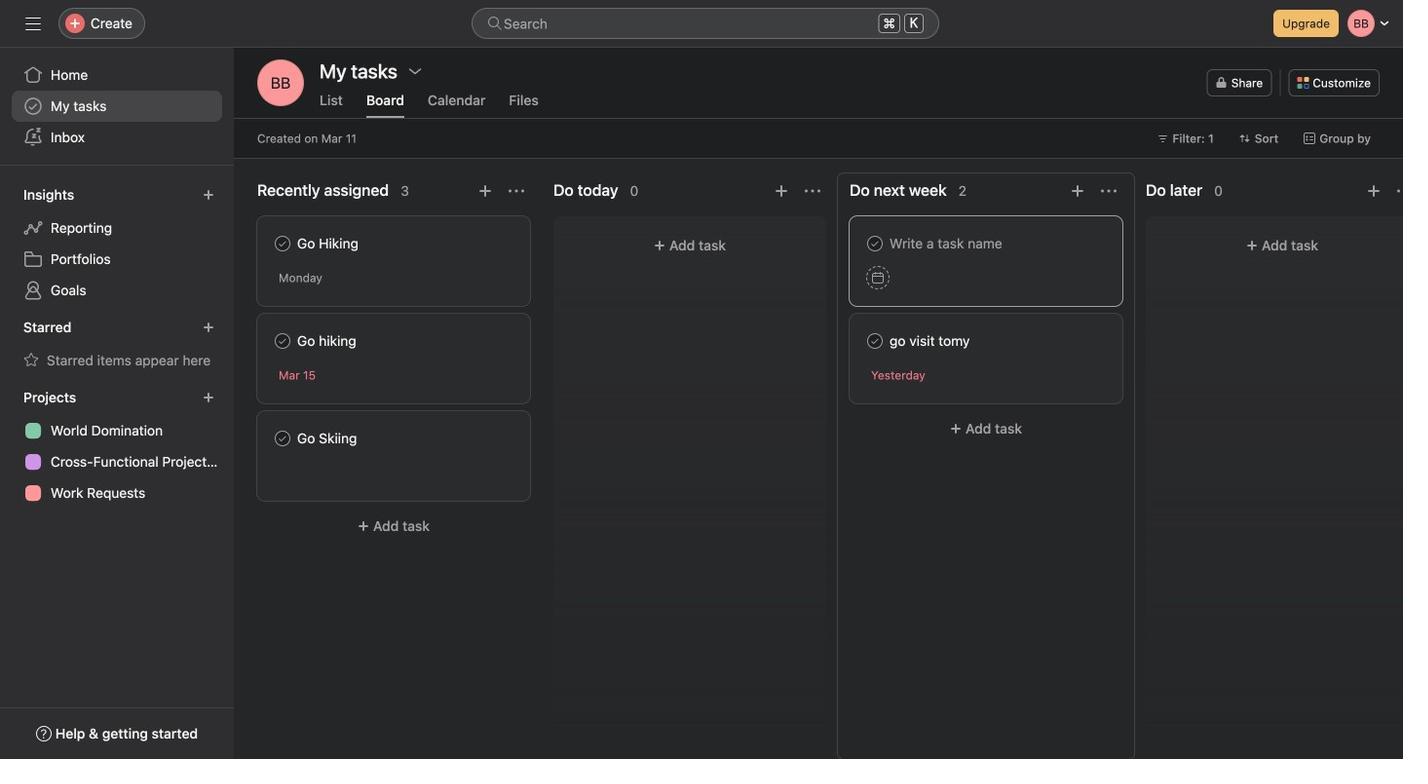Task type: locate. For each thing, give the bounding box(es) containing it.
add items to starred image
[[203, 322, 214, 333]]

more section actions image
[[509, 183, 525, 199], [1102, 183, 1117, 199]]

add task image
[[478, 183, 493, 199], [774, 183, 790, 199], [1071, 183, 1086, 199]]

more section actions image for second add task image from right
[[805, 183, 821, 199]]

insights element
[[0, 177, 234, 310]]

show options image
[[407, 63, 423, 79]]

add task image
[[1367, 183, 1383, 199]]

None field
[[472, 8, 940, 39]]

1 more section actions image from the left
[[509, 183, 525, 199]]

1 horizontal spatial add task image
[[774, 183, 790, 199]]

2 more section actions image from the left
[[1102, 183, 1117, 199]]

mark complete image
[[864, 232, 887, 255], [271, 330, 294, 353], [864, 330, 887, 353], [271, 427, 294, 450]]

0 horizontal spatial more section actions image
[[509, 183, 525, 199]]

more section actions image
[[805, 183, 821, 199], [1398, 183, 1404, 199]]

1 add task image from the left
[[478, 183, 493, 199]]

Search tasks, projects, and more text field
[[472, 8, 940, 39]]

0 horizontal spatial more section actions image
[[805, 183, 821, 199]]

1 horizontal spatial more section actions image
[[1398, 183, 1404, 199]]

more section actions image for add task icon
[[1398, 183, 1404, 199]]

new project or portfolio image
[[203, 392, 214, 404]]

1 more section actions image from the left
[[805, 183, 821, 199]]

more section actions image for 1st add task image from right
[[1102, 183, 1117, 199]]

1 horizontal spatial more section actions image
[[1102, 183, 1117, 199]]

2 horizontal spatial add task image
[[1071, 183, 1086, 199]]

Mark complete checkbox
[[864, 232, 887, 255], [271, 330, 294, 353], [864, 330, 887, 353], [271, 427, 294, 450]]

new insights image
[[203, 189, 214, 201]]

hide sidebar image
[[25, 16, 41, 31]]

0 horizontal spatial add task image
[[478, 183, 493, 199]]

2 more section actions image from the left
[[1398, 183, 1404, 199]]



Task type: describe. For each thing, give the bounding box(es) containing it.
starred element
[[0, 310, 234, 380]]

more section actions image for 3rd add task image from the right
[[509, 183, 525, 199]]

mark complete image
[[271, 232, 294, 255]]

view profile settings image
[[257, 59, 304, 106]]

global element
[[0, 48, 234, 165]]

3 add task image from the left
[[1071, 183, 1086, 199]]

2 add task image from the left
[[774, 183, 790, 199]]

Mark complete checkbox
[[271, 232, 294, 255]]

Write a task name text field
[[867, 233, 1107, 254]]

projects element
[[0, 380, 234, 513]]



Task type: vqa. For each thing, say whether or not it's contained in the screenshot.
Add To Starred ICON
no



